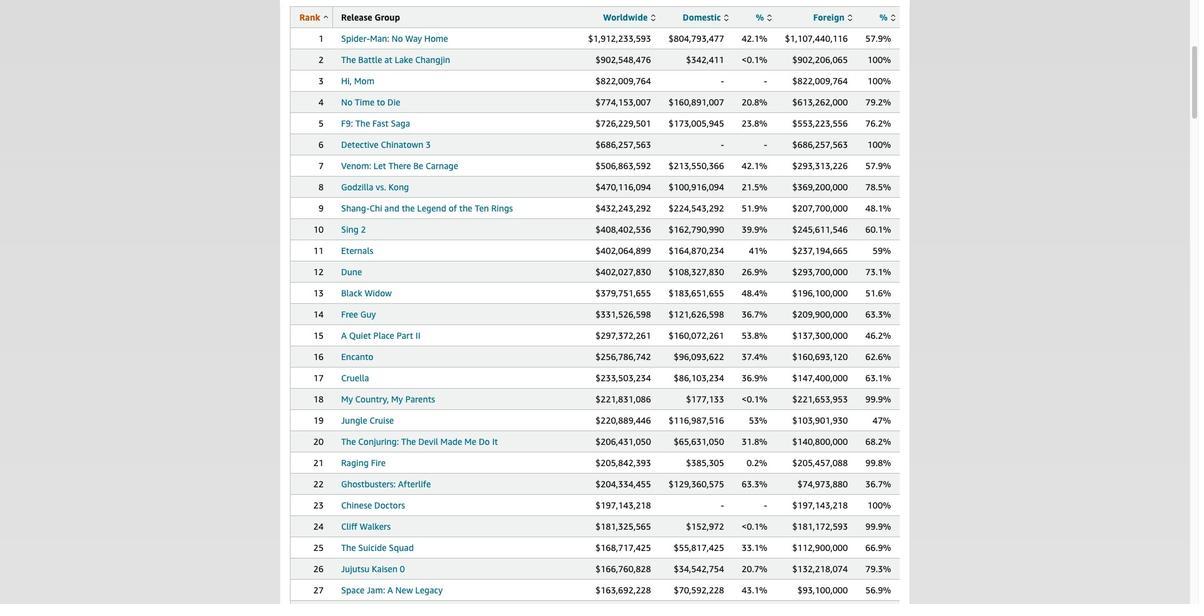 Task type: vqa. For each thing, say whether or not it's contained in the screenshot.
Spider-Man 3 LINK
no



Task type: describe. For each thing, give the bounding box(es) containing it.
<0.1% for $342,411
[[742, 54, 768, 65]]

$74,973,880
[[798, 479, 848, 490]]

$331,526,598
[[596, 309, 651, 320]]

$221,653,953
[[792, 394, 848, 405]]

black
[[341, 288, 362, 299]]

1 vertical spatial 2
[[361, 224, 366, 235]]

- down 0.2%
[[764, 501, 767, 511]]

saga
[[391, 118, 410, 129]]

1 $686,257,563 from the left
[[596, 139, 651, 150]]

41%
[[749, 246, 767, 256]]

venom: let there be carnage
[[341, 161, 458, 171]]

dune link
[[341, 267, 362, 277]]

foreign
[[813, 12, 845, 22]]

sing 2
[[341, 224, 366, 235]]

21.5%
[[742, 182, 768, 192]]

hi, mom link
[[341, 76, 374, 86]]

eternals
[[341, 246, 373, 256]]

$86,103,234
[[674, 373, 724, 384]]

lake
[[395, 54, 413, 65]]

$402,064,899
[[596, 246, 651, 256]]

2 $686,257,563 from the left
[[792, 139, 848, 150]]

quiet
[[349, 331, 371, 341]]

8
[[319, 182, 324, 192]]

$183,651,655
[[669, 288, 724, 299]]

$166,760,828
[[596, 564, 651, 575]]

$774,153,007
[[596, 97, 651, 107]]

27
[[313, 586, 324, 596]]

- down '$342,411'
[[721, 76, 724, 86]]

17
[[313, 373, 324, 384]]

ii
[[416, 331, 420, 341]]

$342,411
[[686, 54, 724, 65]]

$297,372,261
[[596, 331, 651, 341]]

$121,626,598
[[669, 309, 724, 320]]

black widow link
[[341, 288, 392, 299]]

battle
[[358, 54, 382, 65]]

cliff
[[341, 522, 357, 532]]

free
[[341, 309, 358, 320]]

$205,457,088
[[792, 458, 848, 469]]

1 my from the left
[[341, 394, 353, 405]]

$160,072,261
[[669, 331, 724, 341]]

23.8%
[[742, 118, 768, 129]]

fast
[[372, 118, 389, 129]]

the right f9:
[[355, 118, 370, 129]]

shang-
[[341, 203, 370, 214]]

the left devil
[[401, 437, 416, 447]]

$177,133
[[686, 394, 724, 405]]

0 vertical spatial 36.7%
[[742, 309, 768, 320]]

place
[[373, 331, 394, 341]]

walkers
[[360, 522, 391, 532]]

$168,717,425
[[596, 543, 651, 554]]

<0.1% for $152,972
[[742, 522, 768, 532]]

$34,542,754
[[674, 564, 724, 575]]

die
[[388, 97, 400, 107]]

20
[[313, 437, 324, 447]]

$65,631,050
[[674, 437, 724, 447]]

$205,842,393
[[596, 458, 651, 469]]

$245,611,546
[[792, 224, 848, 235]]

37.4%
[[742, 352, 768, 362]]

hi, mom
[[341, 76, 374, 86]]

0 vertical spatial no
[[392, 33, 403, 44]]

26.9%
[[742, 267, 768, 277]]

detective chinatown 3 link
[[341, 139, 431, 150]]

0 horizontal spatial 2
[[319, 54, 324, 65]]

0 vertical spatial 63.3%
[[866, 309, 891, 320]]

domestic link
[[683, 12, 729, 22]]

$402,027,830
[[596, 267, 651, 277]]

- up the 20.8%
[[764, 76, 767, 86]]

13
[[313, 288, 324, 299]]

shang-chi and the legend of the ten rings link
[[341, 203, 513, 214]]

of
[[449, 203, 457, 214]]

$1,107,440,116
[[785, 33, 848, 44]]

new
[[395, 586, 413, 596]]

57.9% for $1,107,440,116
[[866, 33, 891, 44]]

100% for $902,206,065
[[868, 54, 891, 65]]

$164,870,234
[[669, 246, 724, 256]]

0
[[400, 564, 405, 575]]

$902,548,476
[[596, 54, 651, 65]]

cliff walkers
[[341, 522, 391, 532]]

$902,206,065
[[792, 54, 848, 65]]

jujutsu kaisen 0 link
[[341, 564, 405, 575]]

$160,891,007
[[669, 97, 724, 107]]

me
[[465, 437, 477, 447]]

f9:
[[341, 118, 353, 129]]

- up $213,550,366
[[721, 139, 724, 150]]

$162,790,990
[[669, 224, 724, 235]]

$129,360,575
[[669, 479, 724, 490]]

1 vertical spatial a
[[388, 586, 393, 596]]

chinese doctors
[[341, 501, 405, 511]]

rings
[[491, 203, 513, 214]]

25
[[313, 543, 324, 554]]

time
[[355, 97, 375, 107]]

the for battle
[[341, 54, 356, 65]]

free guy
[[341, 309, 376, 320]]

42.1% for $804,793,477
[[742, 33, 768, 44]]

$108,327,830
[[669, 267, 724, 277]]

5
[[319, 118, 324, 129]]

jungle cruise link
[[341, 416, 394, 426]]

2 $197,143,218 from the left
[[792, 501, 848, 511]]

changjin
[[415, 54, 450, 65]]

2 my from the left
[[391, 394, 403, 405]]

0 horizontal spatial a
[[341, 331, 347, 341]]

mom
[[354, 76, 374, 86]]

100% for $197,143,218
[[868, 501, 891, 511]]

venom: let there be carnage link
[[341, 161, 458, 171]]

51.9%
[[742, 203, 768, 214]]

47%
[[873, 416, 891, 426]]

fire
[[371, 458, 386, 469]]

the suicide squad link
[[341, 543, 414, 554]]

$207,700,000
[[792, 203, 848, 214]]



Task type: locate. For each thing, give the bounding box(es) containing it.
0 vertical spatial 99.9%
[[866, 394, 891, 405]]

1 horizontal spatial 63.3%
[[866, 309, 891, 320]]

space
[[341, 586, 365, 596]]

release
[[341, 12, 372, 22]]

2 100% from the top
[[868, 76, 891, 86]]

79.2%
[[866, 97, 891, 107]]

4 100% from the top
[[868, 501, 891, 511]]

$822,009,764
[[596, 76, 651, 86], [792, 76, 848, 86]]

0 horizontal spatial %
[[756, 12, 764, 22]]

the down jungle
[[341, 437, 356, 447]]

1 vertical spatial 99.9%
[[866, 522, 891, 532]]

guy
[[360, 309, 376, 320]]

the conjuring: the devil made me do it
[[341, 437, 498, 447]]

36.7% down 99.8%
[[866, 479, 891, 490]]

$237,194,665
[[792, 246, 848, 256]]

% right domestic link
[[756, 12, 764, 22]]

- up $152,972
[[721, 501, 724, 511]]

100% for $822,009,764
[[868, 76, 891, 86]]

43.1%
[[742, 586, 768, 596]]

$55,817,425
[[674, 543, 724, 554]]

the down cliff
[[341, 543, 356, 554]]

48.1%
[[866, 203, 891, 214]]

79.3%
[[866, 564, 891, 575]]

the battle at lake changjin link
[[341, 54, 450, 65]]

$93,100,000
[[798, 586, 848, 596]]

shang-chi and the legend of the ten rings
[[341, 203, 513, 214]]

eternals link
[[341, 246, 373, 256]]

a left new
[[388, 586, 393, 596]]

$686,257,563 down $726,229,501
[[596, 139, 651, 150]]

a
[[341, 331, 347, 341], [388, 586, 393, 596]]

2 down 1
[[319, 54, 324, 65]]

2 42.1% from the top
[[742, 161, 768, 171]]

57.9% for $293,313,226
[[866, 161, 891, 171]]

$233,503,234
[[596, 373, 651, 384]]

1 vertical spatial 57.9%
[[866, 161, 891, 171]]

1 42.1% from the top
[[742, 33, 768, 44]]

36.7% up the 53.8%
[[742, 309, 768, 320]]

carnage
[[426, 161, 458, 171]]

2 vertical spatial <0.1%
[[742, 522, 768, 532]]

0 vertical spatial 42.1%
[[742, 33, 768, 44]]

% right foreign link
[[880, 12, 888, 22]]

1 horizontal spatial 3
[[426, 139, 431, 150]]

3 <0.1% from the top
[[742, 522, 768, 532]]

0 vertical spatial 57.9%
[[866, 33, 891, 44]]

- down 23.8%
[[764, 139, 767, 150]]

0 horizontal spatial $197,143,218
[[596, 501, 651, 511]]

no left time
[[341, 97, 353, 107]]

0 horizontal spatial 63.3%
[[742, 479, 768, 490]]

3 up carnage
[[426, 139, 431, 150]]

0 vertical spatial a
[[341, 331, 347, 341]]

0 horizontal spatial 36.7%
[[742, 309, 768, 320]]

the right of
[[459, 203, 472, 214]]

the right and
[[402, 203, 415, 214]]

3 up 4
[[319, 76, 324, 86]]

ghostbusters: afterlife link
[[341, 479, 431, 490]]

$369,200,000
[[792, 182, 848, 192]]

0 horizontal spatial $686,257,563
[[596, 139, 651, 150]]

<0.1% up 33.1%
[[742, 522, 768, 532]]

14
[[313, 309, 324, 320]]

2 % from the left
[[880, 12, 888, 22]]

do
[[479, 437, 490, 447]]

46.2%
[[866, 331, 891, 341]]

home
[[424, 33, 448, 44]]

1 vertical spatial 63.3%
[[742, 479, 768, 490]]

0 horizontal spatial $822,009,764
[[596, 76, 651, 86]]

42.1% for $213,550,366
[[742, 161, 768, 171]]

$293,313,226
[[792, 161, 848, 171]]

$116,987,516
[[669, 416, 724, 426]]

no
[[392, 33, 403, 44], [341, 97, 353, 107]]

2
[[319, 54, 324, 65], [361, 224, 366, 235]]

$224,543,292
[[669, 203, 724, 214]]

at
[[384, 54, 392, 65]]

2 % link from the left
[[880, 12, 896, 22]]

99.9% for $181,172,593
[[866, 522, 891, 532]]

1 horizontal spatial my
[[391, 394, 403, 405]]

$553,223,556
[[792, 118, 848, 129]]

spider-
[[341, 33, 370, 44]]

jujutsu
[[341, 564, 369, 575]]

60.1%
[[866, 224, 891, 235]]

1 99.9% from the top
[[866, 394, 891, 405]]

$197,143,218 down $204,334,455 at bottom
[[596, 501, 651, 511]]

$686,257,563 up "$293,313,226"
[[792, 139, 848, 150]]

jam:
[[367, 586, 385, 596]]

68.2%
[[866, 437, 891, 447]]

<0.1% for $177,133
[[742, 394, 768, 405]]

$204,334,455
[[596, 479, 651, 490]]

7
[[319, 161, 324, 171]]

a quiet place part ii link
[[341, 331, 420, 341]]

$147,400,000
[[792, 373, 848, 384]]

1 horizontal spatial % link
[[880, 12, 896, 22]]

% link right domestic link
[[756, 12, 772, 22]]

63.1%
[[866, 373, 891, 384]]

22
[[313, 479, 324, 490]]

19
[[313, 416, 324, 426]]

57.9% up the 78.5%
[[866, 161, 891, 171]]

ten
[[475, 203, 489, 214]]

1 horizontal spatial $686,257,563
[[792, 139, 848, 150]]

3 100% from the top
[[868, 139, 891, 150]]

2 the from the left
[[459, 203, 472, 214]]

$213,550,366
[[669, 161, 724, 171]]

33.1%
[[742, 543, 768, 554]]

78.5%
[[866, 182, 891, 192]]

my left parents at the left bottom of the page
[[391, 394, 403, 405]]

1 horizontal spatial 2
[[361, 224, 366, 235]]

2 $822,009,764 from the left
[[792, 76, 848, 86]]

dune
[[341, 267, 362, 277]]

$197,143,218
[[596, 501, 651, 511], [792, 501, 848, 511]]

the for suicide
[[341, 543, 356, 554]]

jungle
[[341, 416, 367, 426]]

1 horizontal spatial no
[[392, 33, 403, 44]]

42.1% right $804,793,477
[[742, 33, 768, 44]]

1 57.9% from the top
[[866, 33, 891, 44]]

my up jungle
[[341, 394, 353, 405]]

$197,143,218 up $181,172,593 on the right bottom of the page
[[792, 501, 848, 511]]

1 % from the left
[[756, 12, 764, 22]]

1 horizontal spatial $197,143,218
[[792, 501, 848, 511]]

part
[[397, 331, 413, 341]]

100% for $686,257,563
[[868, 139, 891, 150]]

2 right sing
[[361, 224, 366, 235]]

31.8%
[[742, 437, 768, 447]]

it
[[492, 437, 498, 447]]

0 vertical spatial 3
[[319, 76, 324, 86]]

foreign link
[[813, 12, 852, 22]]

cruella link
[[341, 373, 369, 384]]

2 99.9% from the top
[[866, 522, 891, 532]]

6
[[319, 139, 324, 150]]

0 horizontal spatial % link
[[756, 12, 772, 22]]

48.4%
[[742, 288, 768, 299]]

11
[[313, 246, 324, 256]]

1 horizontal spatial %
[[880, 12, 888, 22]]

$408,402,536
[[596, 224, 651, 235]]

a left quiet
[[341, 331, 347, 341]]

0 vertical spatial 2
[[319, 54, 324, 65]]

76.2%
[[866, 118, 891, 129]]

$96,093,622
[[674, 352, 724, 362]]

0 horizontal spatial no
[[341, 97, 353, 107]]

1 horizontal spatial the
[[459, 203, 472, 214]]

99.9% up 66.9%
[[866, 522, 891, 532]]

4
[[319, 97, 324, 107]]

1 horizontal spatial a
[[388, 586, 393, 596]]

20.7%
[[742, 564, 768, 575]]

0 horizontal spatial the
[[402, 203, 415, 214]]

suicide
[[358, 543, 387, 554]]

1 vertical spatial 3
[[426, 139, 431, 150]]

$822,009,764 down the '$902,206,065'
[[792, 76, 848, 86]]

group
[[375, 12, 400, 22]]

2 57.9% from the top
[[866, 161, 891, 171]]

$686,257,563
[[596, 139, 651, 150], [792, 139, 848, 150]]

1 100% from the top
[[868, 54, 891, 65]]

jungle cruise
[[341, 416, 394, 426]]

1 horizontal spatial 36.7%
[[866, 479, 891, 490]]

% link right foreign link
[[880, 12, 896, 22]]

godzilla
[[341, 182, 374, 192]]

0 horizontal spatial my
[[341, 394, 353, 405]]

<0.1% down 36.9%
[[742, 394, 768, 405]]

worldwide link
[[603, 12, 656, 22]]

2 <0.1% from the top
[[742, 394, 768, 405]]

57.9% right $1,107,440,116
[[866, 33, 891, 44]]

99.9% for $221,653,953
[[866, 394, 891, 405]]

widow
[[365, 288, 392, 299]]

1 $197,143,218 from the left
[[596, 501, 651, 511]]

the battle at lake changjin
[[341, 54, 450, 65]]

$822,009,764 down "$902,548,476"
[[596, 76, 651, 86]]

99.8%
[[866, 458, 891, 469]]

0 horizontal spatial 3
[[319, 76, 324, 86]]

<0.1% up the 20.8%
[[742, 54, 768, 65]]

1 vertical spatial <0.1%
[[742, 394, 768, 405]]

63.3% down 0.2%
[[742, 479, 768, 490]]

20.8%
[[742, 97, 768, 107]]

doctors
[[374, 501, 405, 511]]

cruise
[[370, 416, 394, 426]]

detective
[[341, 139, 379, 150]]

<0.1%
[[742, 54, 768, 65], [742, 394, 768, 405], [742, 522, 768, 532]]

encanto
[[341, 352, 373, 362]]

-
[[721, 76, 724, 86], [764, 76, 767, 86], [721, 139, 724, 150], [764, 139, 767, 150], [721, 501, 724, 511], [764, 501, 767, 511]]

the up hi,
[[341, 54, 356, 65]]

42.1% up 21.5%
[[742, 161, 768, 171]]

no left "way"
[[392, 33, 403, 44]]

1 <0.1% from the top
[[742, 54, 768, 65]]

66.9%
[[866, 543, 891, 554]]

99.9% down 63.1%
[[866, 394, 891, 405]]

1 vertical spatial no
[[341, 97, 353, 107]]

1 vertical spatial 42.1%
[[742, 161, 768, 171]]

1 the from the left
[[402, 203, 415, 214]]

63.3% down "51.6%"
[[866, 309, 891, 320]]

1 vertical spatial 36.7%
[[866, 479, 891, 490]]

the for conjuring:
[[341, 437, 356, 447]]

1 $822,009,764 from the left
[[596, 76, 651, 86]]

cliff walkers link
[[341, 522, 391, 532]]

0 vertical spatial <0.1%
[[742, 54, 768, 65]]

1 % link from the left
[[756, 12, 772, 22]]

1 horizontal spatial $822,009,764
[[792, 76, 848, 86]]

space jam: a new legacy link
[[341, 586, 443, 596]]



